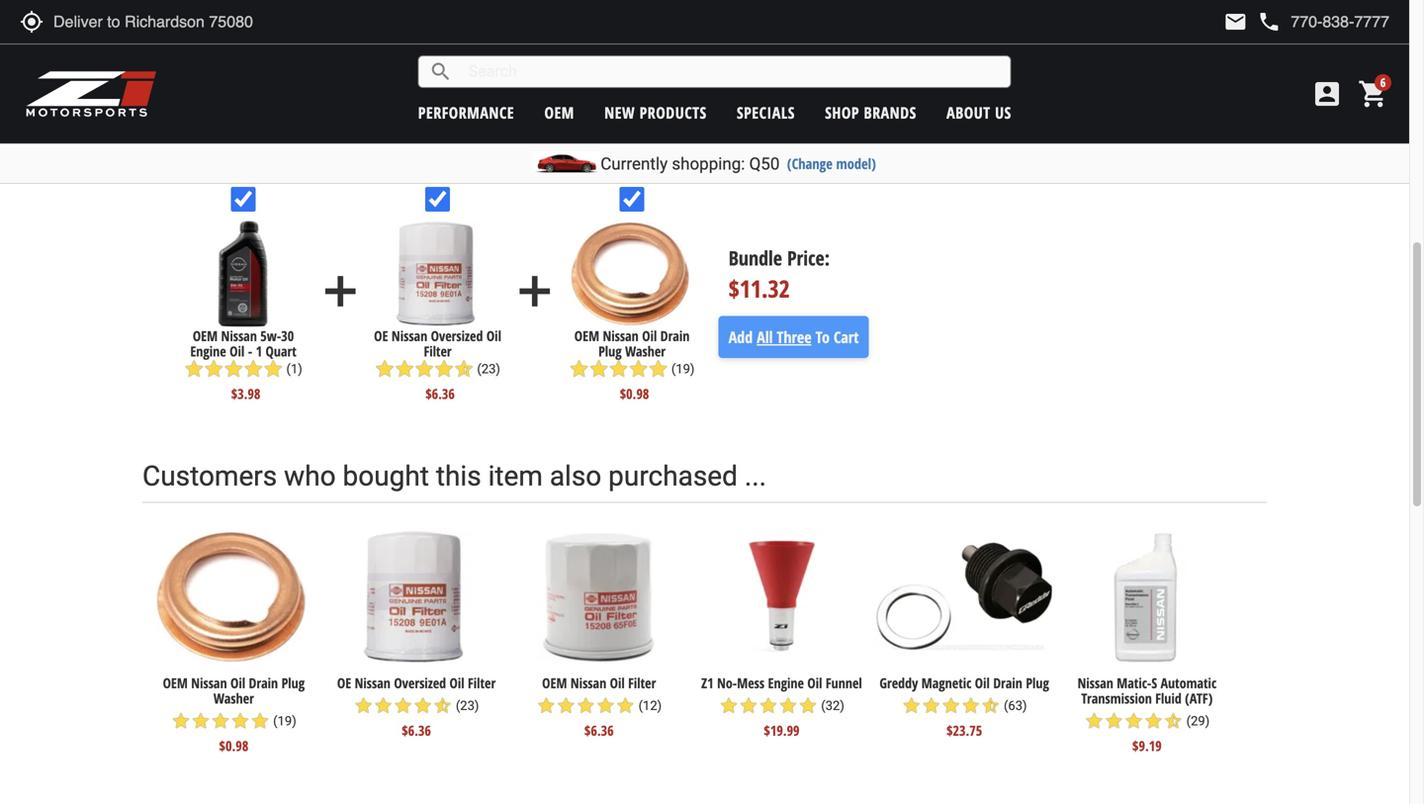 Task type: locate. For each thing, give the bounding box(es) containing it.
1 vertical spatial $0.98
[[219, 736, 249, 755]]

oe nissan oversized oil filter star star star star star_half (23) $6.36
[[374, 326, 501, 403], [337, 674, 496, 740]]

shop brands link
[[825, 102, 917, 123]]

greddy
[[880, 674, 918, 693]]

Search search field
[[453, 56, 1011, 87]]

greddy magnetic oil drain plug star star star star star_half (63) $23.75
[[880, 674, 1050, 740]]

1 horizontal spatial add
[[510, 266, 560, 316]]

nissan matic-s automatic transmission fluid (atf) star star star star star_half (29) $9.19
[[1078, 674, 1217, 755]]

(23)
[[477, 361, 501, 376], [456, 698, 479, 713]]

(63)
[[1004, 698, 1027, 713]]

performance link
[[418, 102, 515, 123]]

engine left -
[[190, 342, 226, 360]]

1 vertical spatial oversized
[[394, 674, 446, 693]]

mail
[[1224, 10, 1248, 34]]

oversized
[[431, 326, 483, 345], [394, 674, 446, 693]]

frequently bought together
[[142, 112, 482, 145]]

1 vertical spatial engine
[[768, 674, 804, 693]]

star_half inside the greddy magnetic oil drain plug star star star star star_half (63) $23.75
[[981, 696, 1001, 716]]

star
[[184, 359, 204, 379], [204, 359, 224, 379], [224, 359, 244, 379], [244, 359, 263, 379], [263, 359, 283, 379], [375, 359, 395, 379], [395, 359, 415, 379], [415, 359, 434, 379], [434, 359, 454, 379], [570, 359, 589, 379], [589, 359, 609, 379], [609, 359, 629, 379], [629, 359, 649, 379], [649, 359, 668, 379], [354, 696, 374, 716], [374, 696, 393, 716], [393, 696, 413, 716], [413, 696, 433, 716], [537, 696, 556, 716], [556, 696, 576, 716], [576, 696, 596, 716], [596, 696, 616, 716], [616, 696, 635, 716], [719, 696, 739, 716], [739, 696, 759, 716], [759, 696, 779, 716], [779, 696, 798, 716], [798, 696, 818, 716], [902, 696, 922, 716], [922, 696, 942, 716], [942, 696, 961, 716], [961, 696, 981, 716], [171, 711, 191, 731], [191, 711, 211, 731], [211, 711, 230, 731], [230, 711, 250, 731], [250, 711, 270, 731], [1085, 711, 1105, 731], [1105, 711, 1124, 731], [1124, 711, 1144, 731], [1144, 711, 1164, 731]]

2 horizontal spatial filter
[[628, 674, 656, 693]]

cart
[[834, 326, 859, 348]]

nissan
[[221, 326, 257, 345], [392, 326, 428, 345], [603, 326, 639, 345], [191, 674, 227, 693], [355, 674, 391, 693], [571, 674, 607, 693], [1078, 674, 1114, 693]]

1 vertical spatial oe
[[337, 674, 351, 693]]

None checkbox
[[620, 187, 645, 212]]

oil inside oem nissan oil filter star star star star star (12) $6.36
[[610, 674, 625, 693]]

plug inside the greddy magnetic oil drain plug star star star star star_half (63) $23.75
[[1026, 674, 1050, 693]]

oem nissan oil drain plug washer star star star star star (19) $0.98
[[570, 326, 695, 403], [163, 674, 305, 755]]

bundle
[[729, 244, 783, 272]]

three
[[777, 326, 812, 348]]

1 horizontal spatial engine
[[768, 674, 804, 693]]

1 vertical spatial washer
[[214, 689, 254, 708]]

$11.32
[[729, 273, 790, 305]]

oil inside 'z1 no-mess engine oil funnel star star star star star (32) $19.99'
[[808, 674, 823, 693]]

phone
[[1258, 10, 1282, 34]]

customers
[[142, 460, 277, 493]]

1 horizontal spatial filter
[[468, 674, 496, 693]]

engine right mess
[[768, 674, 804, 693]]

quart
[[266, 342, 297, 360]]

0 vertical spatial washer
[[625, 342, 666, 360]]

plug for star_half
[[1026, 674, 1050, 693]]

0 horizontal spatial oe
[[337, 674, 351, 693]]

engine inside 'z1 no-mess engine oil funnel star star star star star (32) $19.99'
[[768, 674, 804, 693]]

0 horizontal spatial engine
[[190, 342, 226, 360]]

to
[[816, 326, 830, 348]]

bundle price: $11.32
[[729, 244, 830, 305]]

drain inside the greddy magnetic oil drain plug star star star star star_half (63) $23.75
[[994, 674, 1023, 693]]

account_box
[[1312, 78, 1343, 110]]

0 horizontal spatial plug
[[282, 674, 305, 693]]

drain for star_half
[[994, 674, 1023, 693]]

oil
[[487, 326, 501, 345], [642, 326, 657, 345], [230, 342, 245, 360], [231, 674, 245, 693], [450, 674, 465, 693], [610, 674, 625, 693], [808, 674, 823, 693], [975, 674, 990, 693]]

0 horizontal spatial drain
[[249, 674, 278, 693]]

specials
[[737, 102, 795, 123]]

0 horizontal spatial oem nissan oil drain plug washer star star star star star (19) $0.98
[[163, 674, 305, 755]]

q50
[[749, 154, 780, 174]]

engine inside "oem nissan 5w-30 engine oil - 1 quart star star star star star (1) $3.98"
[[190, 342, 226, 360]]

engine
[[190, 342, 226, 360], [768, 674, 804, 693]]

(19)
[[672, 361, 695, 376], [273, 714, 297, 729]]

drain
[[661, 326, 690, 345], [249, 674, 278, 693], [994, 674, 1023, 693]]

transmission
[[1082, 689, 1152, 708]]

1 horizontal spatial drain
[[661, 326, 690, 345]]

0 vertical spatial $0.98
[[620, 384, 649, 403]]

0 vertical spatial engine
[[190, 342, 226, 360]]

plug
[[599, 342, 622, 360], [282, 674, 305, 693], [1026, 674, 1050, 693]]

0 horizontal spatial filter
[[424, 342, 452, 360]]

star_half
[[454, 359, 474, 379], [433, 696, 453, 716], [981, 696, 1001, 716], [1164, 711, 1184, 731]]

oe
[[374, 326, 388, 345], [337, 674, 351, 693]]

new products link
[[605, 102, 707, 123]]

None checkbox
[[231, 187, 256, 212], [425, 187, 450, 212], [231, 187, 256, 212], [425, 187, 450, 212]]

automatic
[[1161, 674, 1217, 693]]

$23.75
[[947, 721, 983, 740]]

about us link
[[947, 102, 1012, 123]]

this
[[436, 460, 481, 493]]

(change model) link
[[787, 154, 876, 173]]

$19.99
[[764, 721, 800, 740]]

0 horizontal spatial add
[[316, 266, 365, 316]]

washer
[[625, 342, 666, 360], [214, 689, 254, 708]]

0 horizontal spatial washer
[[214, 689, 254, 708]]

2 horizontal spatial drain
[[994, 674, 1023, 693]]

add
[[316, 266, 365, 316], [510, 266, 560, 316]]

oil inside the greddy magnetic oil drain plug star star star star star_half (63) $23.75
[[975, 674, 990, 693]]

$6.36 inside oem nissan oil filter star star star star star (12) $6.36
[[585, 721, 614, 740]]

brands
[[864, 102, 917, 123]]

0 horizontal spatial (19)
[[273, 714, 297, 729]]

0 vertical spatial oe nissan oversized oil filter star star star star star_half (23) $6.36
[[374, 326, 501, 403]]

about
[[947, 102, 991, 123]]

2 horizontal spatial plug
[[1026, 674, 1050, 693]]

mail phone
[[1224, 10, 1282, 34]]

1 horizontal spatial oem nissan oil drain plug washer star star star star star (19) $0.98
[[570, 326, 695, 403]]

0 vertical spatial (19)
[[672, 361, 695, 376]]

1 vertical spatial (19)
[[273, 714, 297, 729]]

0 vertical spatial oe
[[374, 326, 388, 345]]

1 horizontal spatial $0.98
[[620, 384, 649, 403]]

oem
[[545, 102, 575, 123], [193, 326, 218, 345], [575, 326, 600, 345], [163, 674, 188, 693], [542, 674, 567, 693]]

customers who bought this item also purchased ...
[[142, 460, 767, 493]]

search
[[429, 60, 453, 84]]

new
[[605, 102, 635, 123]]

filter
[[424, 342, 452, 360], [468, 674, 496, 693], [628, 674, 656, 693]]

$0.98
[[620, 384, 649, 403], [219, 736, 249, 755]]



Task type: vqa. For each thing, say whether or not it's contained in the screenshot.


Task type: describe. For each thing, give the bounding box(es) containing it.
add
[[729, 326, 753, 348]]

oil inside "oem nissan 5w-30 engine oil - 1 quart star star star star star (1) $3.98"
[[230, 342, 245, 360]]

plug for star
[[282, 674, 305, 693]]

magnetic
[[922, 674, 972, 693]]

oem inside "oem nissan 5w-30 engine oil - 1 quart star star star star star (1) $3.98"
[[193, 326, 218, 345]]

products
[[640, 102, 707, 123]]

shop brands
[[825, 102, 917, 123]]

1 horizontal spatial oe
[[374, 326, 388, 345]]

(12)
[[639, 698, 662, 713]]

mess
[[737, 674, 765, 693]]

1 vertical spatial oe nissan oversized oil filter star star star star star_half (23) $6.36
[[337, 674, 496, 740]]

oem link
[[545, 102, 575, 123]]

about us
[[947, 102, 1012, 123]]

1
[[256, 342, 262, 360]]

1 vertical spatial (23)
[[456, 698, 479, 713]]

1 add from the left
[[316, 266, 365, 316]]

oem inside oem nissan oil filter star star star star star (12) $6.36
[[542, 674, 567, 693]]

(1)
[[286, 361, 303, 376]]

account_box link
[[1307, 78, 1348, 110]]

1 horizontal spatial (19)
[[672, 361, 695, 376]]

purchased
[[609, 460, 738, 493]]

bought
[[278, 112, 366, 145]]

phone link
[[1258, 10, 1390, 34]]

us
[[995, 102, 1012, 123]]

price:
[[787, 244, 830, 272]]

z1 no-mess engine oil funnel star star star star star (32) $19.99
[[702, 674, 862, 740]]

bought
[[343, 460, 429, 493]]

star_half inside nissan matic-s automatic transmission fluid (atf) star star star star star_half (29) $9.19
[[1164, 711, 1184, 731]]

performance
[[418, 102, 515, 123]]

(atf)
[[1185, 689, 1213, 708]]

shop
[[825, 102, 860, 123]]

also
[[550, 460, 602, 493]]

oem nissan oil filter star star star star star (12) $6.36
[[537, 674, 662, 740]]

my_location
[[20, 10, 44, 34]]

$9.19
[[1133, 736, 1162, 755]]

fluid
[[1156, 689, 1182, 708]]

who
[[284, 460, 336, 493]]

currently shopping: q50 (change model)
[[601, 154, 876, 174]]

funnel
[[826, 674, 862, 693]]

drain for star
[[249, 674, 278, 693]]

mail link
[[1224, 10, 1248, 34]]

(32)
[[821, 698, 845, 713]]

(change
[[787, 154, 833, 173]]

shopping_cart link
[[1353, 78, 1390, 110]]

-
[[248, 342, 252, 360]]

nissan inside nissan matic-s automatic transmission fluid (atf) star star star star star_half (29) $9.19
[[1078, 674, 1114, 693]]

0 vertical spatial (23)
[[477, 361, 501, 376]]

nissan inside oem nissan oil filter star star star star star (12) $6.36
[[571, 674, 607, 693]]

shopping_cart
[[1358, 78, 1390, 110]]

z1
[[702, 674, 714, 693]]

1 horizontal spatial plug
[[599, 342, 622, 360]]

item
[[488, 460, 543, 493]]

together
[[372, 112, 482, 145]]

s
[[1152, 674, 1158, 693]]

currently
[[601, 154, 668, 174]]

...
[[745, 460, 767, 493]]

all
[[757, 326, 773, 348]]

z1 motorsports logo image
[[25, 69, 158, 119]]

1 vertical spatial oem nissan oil drain plug washer star star star star star (19) $0.98
[[163, 674, 305, 755]]

model)
[[836, 154, 876, 173]]

add all three to cart
[[729, 326, 859, 348]]

0 vertical spatial oem nissan oil drain plug washer star star star star star (19) $0.98
[[570, 326, 695, 403]]

30
[[281, 326, 294, 345]]

frequently
[[142, 112, 271, 145]]

0 horizontal spatial $0.98
[[219, 736, 249, 755]]

nissan inside "oem nissan 5w-30 engine oil - 1 quart star star star star star (1) $3.98"
[[221, 326, 257, 345]]

oem nissan 5w-30 engine oil - 1 quart star star star star star (1) $3.98
[[184, 326, 303, 403]]

no-
[[717, 674, 737, 693]]

shopping:
[[672, 154, 745, 174]]

filter inside oem nissan oil filter star star star star star (12) $6.36
[[628, 674, 656, 693]]

0 vertical spatial oversized
[[431, 326, 483, 345]]

1 horizontal spatial washer
[[625, 342, 666, 360]]

5w-
[[260, 326, 281, 345]]

(29)
[[1187, 714, 1210, 729]]

2 add from the left
[[510, 266, 560, 316]]

new products
[[605, 102, 707, 123]]

specials link
[[737, 102, 795, 123]]

$3.98
[[231, 384, 261, 403]]

matic-
[[1117, 674, 1152, 693]]



